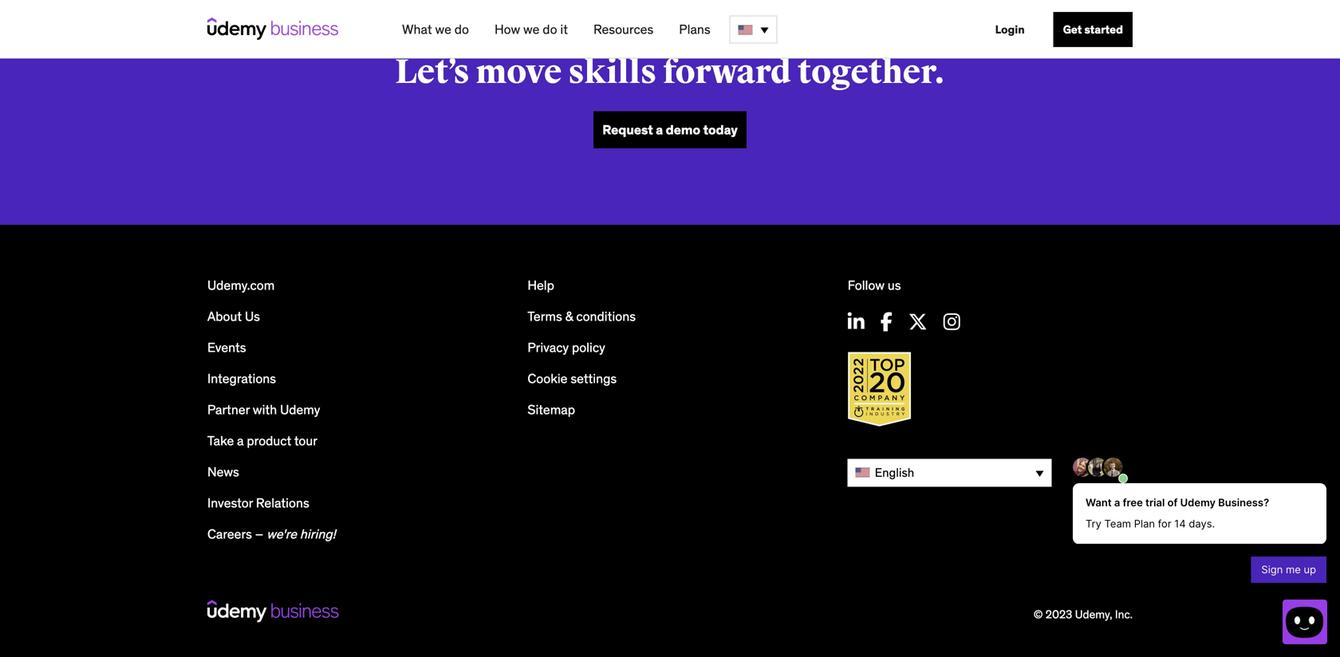 Task type: describe. For each thing, give the bounding box(es) containing it.
udemy.com link
[[207, 277, 275, 294]]

how
[[495, 21, 520, 38]]

sitemap
[[528, 402, 575, 418]]

linkedin in image
[[848, 313, 865, 332]]

careers
[[207, 526, 252, 543]]

learning
[[696, 12, 832, 53]]

–
[[255, 526, 264, 543]]

terms & conditions link
[[528, 309, 636, 325]]

we for what
[[435, 21, 452, 38]]

request
[[603, 122, 653, 138]]

tour
[[294, 433, 318, 449]]

plans button
[[673, 15, 717, 44]]

request a demo today button
[[594, 112, 747, 149]]

get started link
[[1054, 12, 1133, 47]]

udemy.com
[[207, 277, 275, 294]]

terms & conditions
[[528, 309, 636, 325]]

partner with udemy link
[[207, 402, 320, 418]]

partner
[[207, 402, 250, 418]]

how we do it button
[[488, 15, 574, 44]]

terms
[[528, 309, 562, 325]]

udemy,
[[1075, 608, 1113, 622]]

we for how
[[523, 21, 540, 38]]

we're your strategic learning partner. let's move skills forward together.
[[370, 12, 970, 93]]

demo
[[666, 122, 701, 138]]

investor relations link
[[207, 495, 309, 512]]

take a product tour
[[207, 433, 318, 449]]

a for take
[[237, 433, 244, 449]]

hiring!
[[300, 526, 336, 543]]

us
[[888, 277, 901, 294]]

what we do
[[402, 21, 469, 38]]

your
[[466, 12, 540, 53]]

sitemap link
[[528, 402, 575, 418]]

move
[[476, 52, 562, 93]]

we're
[[267, 526, 297, 543]]

udemy business image
[[207, 18, 338, 40]]

a for request
[[656, 122, 663, 138]]

request a demo today
[[603, 122, 738, 138]]

help
[[528, 277, 554, 294]]

help link
[[528, 277, 554, 294]]

english
[[875, 465, 915, 480]]

product
[[247, 433, 291, 449]]

skills
[[568, 52, 657, 93]]

cookie settings
[[528, 371, 617, 387]]

today
[[703, 122, 738, 138]]

facebook f image
[[881, 313, 893, 332]]

about us
[[207, 309, 260, 325]]

strategic
[[546, 12, 689, 53]]

resources button
[[587, 15, 660, 44]]

privacy
[[528, 340, 569, 356]]

© 2023 udemy, inc. link
[[1034, 608, 1133, 622]]

started
[[1085, 22, 1123, 37]]

us
[[245, 309, 260, 325]]

login button
[[986, 12, 1035, 47]]

what we do button
[[396, 15, 476, 44]]

x twitter image
[[909, 313, 928, 332]]

inc.
[[1115, 608, 1133, 622]]

conditions
[[576, 309, 636, 325]]



Task type: locate. For each thing, give the bounding box(es) containing it.
news link
[[207, 464, 239, 481]]

2023
[[1046, 608, 1073, 622]]

events link
[[207, 340, 246, 356]]

about
[[207, 309, 242, 325]]

resources
[[594, 21, 654, 38]]

2 do from the left
[[543, 21, 557, 38]]

integrations link
[[207, 371, 276, 387]]

1 we from the left
[[435, 21, 452, 38]]

instagram image
[[944, 313, 960, 332]]

what
[[402, 21, 432, 38]]

take a product tour link
[[207, 433, 318, 449]]

login
[[995, 22, 1025, 37]]

do inside what we do popup button
[[455, 21, 469, 38]]

careers – we're hiring!
[[207, 526, 336, 543]]

about us link
[[207, 309, 260, 325]]

menu navigation
[[389, 0, 1133, 59]]

0 horizontal spatial a
[[237, 433, 244, 449]]

follow us
[[848, 277, 901, 294]]

english link
[[848, 459, 1052, 487]]

1 horizontal spatial do
[[543, 21, 557, 38]]

©
[[1034, 608, 1043, 622]]

we inside dropdown button
[[523, 21, 540, 38]]

a badge showing that udemy business was named by credly.com as one of the top 20 it & technical training companies in 2022 image
[[844, 349, 916, 430]]

partner.
[[839, 12, 970, 53]]

partner with udemy
[[207, 402, 320, 418]]

0 horizontal spatial do
[[455, 21, 469, 38]]

how we do it
[[495, 21, 568, 38]]

we're
[[370, 12, 459, 53]]

forward
[[663, 52, 792, 93]]

&
[[565, 309, 573, 325]]

get started
[[1063, 22, 1123, 37]]

take
[[207, 433, 234, 449]]

a inside request a demo today button
[[656, 122, 663, 138]]

it
[[560, 21, 568, 38]]

request a demo today link
[[594, 112, 747, 149]]

cookie
[[528, 371, 568, 387]]

let's
[[395, 52, 470, 93]]

do right the what
[[455, 21, 469, 38]]

do left it
[[543, 21, 557, 38]]

udemy business logo image
[[207, 601, 339, 623]]

events
[[207, 340, 246, 356]]

integrations
[[207, 371, 276, 387]]

policy
[[572, 340, 605, 356]]

a right 'take'
[[237, 433, 244, 449]]

cookie settings link
[[528, 371, 617, 387]]

investor
[[207, 495, 253, 512]]

do for how we do it
[[543, 21, 557, 38]]

follow
[[848, 277, 885, 294]]

we right the what
[[435, 21, 452, 38]]

udemy
[[280, 402, 320, 418]]

news
[[207, 464, 239, 481]]

do for what we do
[[455, 21, 469, 38]]

plans
[[679, 21, 711, 38]]

get
[[1063, 22, 1082, 37]]

privacy policy link
[[528, 340, 605, 356]]

we inside popup button
[[435, 21, 452, 38]]

1 do from the left
[[455, 21, 469, 38]]

© 2023 udemy, inc.
[[1034, 608, 1133, 622]]

relations
[[256, 495, 309, 512]]

a left 'demo' on the top
[[656, 122, 663, 138]]

we right how at the left
[[523, 21, 540, 38]]

1 horizontal spatial a
[[656, 122, 663, 138]]

investor relations
[[207, 495, 309, 512]]

0 horizontal spatial we
[[435, 21, 452, 38]]

we
[[435, 21, 452, 38], [523, 21, 540, 38]]

0 vertical spatial a
[[656, 122, 663, 138]]

footer element
[[207, 225, 1133, 544]]

1 vertical spatial a
[[237, 433, 244, 449]]

do
[[455, 21, 469, 38], [543, 21, 557, 38]]

together.
[[798, 52, 945, 93]]

a inside footer element
[[237, 433, 244, 449]]

2 we from the left
[[523, 21, 540, 38]]

privacy policy
[[528, 340, 605, 356]]

do inside the how we do it dropdown button
[[543, 21, 557, 38]]

a
[[656, 122, 663, 138], [237, 433, 244, 449]]

with
[[253, 402, 277, 418]]

settings
[[571, 371, 617, 387]]

1 horizontal spatial we
[[523, 21, 540, 38]]



Task type: vqa. For each thing, say whether or not it's contained in the screenshot.
powered corresponding to Enterprise Plan
no



